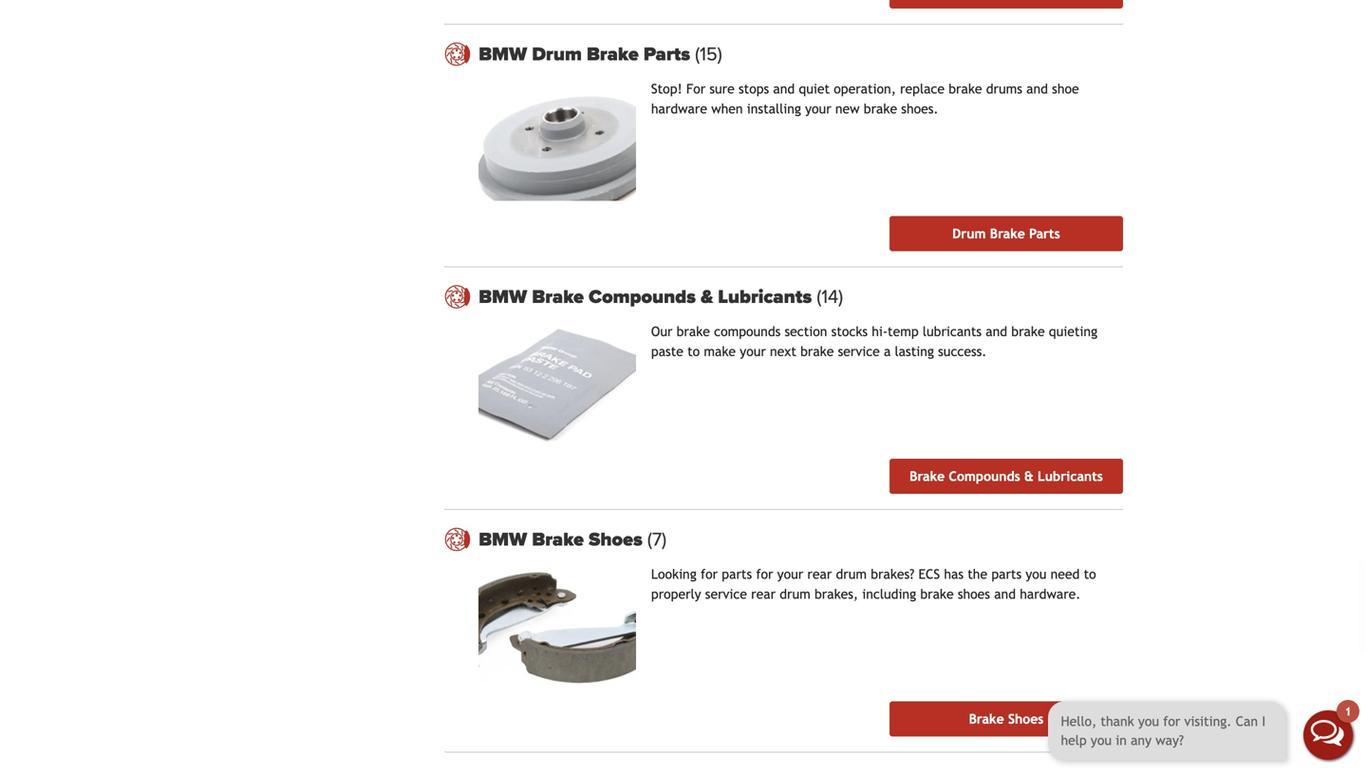 Task type: vqa. For each thing, say whether or not it's contained in the screenshot.
laws, at left
no



Task type: describe. For each thing, give the bounding box(es) containing it.
brake down section at the right of the page
[[801, 344, 834, 359]]

1 horizontal spatial drum
[[836, 566, 867, 582]]

lasting
[[895, 344, 934, 359]]

replace
[[900, 81, 945, 96]]

and up installing
[[773, 81, 795, 96]]

quieting
[[1049, 324, 1098, 339]]

1 vertical spatial drum
[[953, 226, 986, 241]]

sure
[[710, 81, 735, 96]]

brake right our
[[677, 324, 710, 339]]

quiet
[[799, 81, 830, 96]]

operation,
[[834, 81, 896, 96]]

0 vertical spatial compounds
[[589, 285, 696, 308]]

hardware.
[[1020, 586, 1081, 602]]

shoe
[[1052, 81, 1080, 96]]

our brake compounds section stocks hi-temp lubricants and brake quieting paste to make your next brake service a lasting success.
[[651, 324, 1098, 359]]

0 horizontal spatial parts
[[644, 43, 691, 66]]

stops
[[739, 81, 769, 96]]

compounds
[[714, 324, 781, 339]]

to inside looking for parts for your rear drum brakes? ecs has the parts you need to properly service rear drum brakes, including brake shoes and hardware.
[[1084, 566, 1097, 582]]

service inside our brake compounds section stocks hi-temp lubricants and brake quieting paste to make your next brake service a lasting success.
[[838, 344, 880, 359]]

section
[[785, 324, 828, 339]]

including
[[863, 586, 917, 602]]

installing
[[747, 101, 802, 116]]

bmw                                                                                    brake shoes link
[[479, 528, 1124, 551]]

for
[[687, 81, 706, 96]]

make
[[704, 344, 736, 359]]

parts inside drum brake parts link
[[1030, 226, 1061, 241]]

drum brake parts thumbnail image image
[[479, 83, 636, 201]]

1 horizontal spatial shoes
[[1008, 711, 1044, 726]]

you
[[1026, 566, 1047, 582]]

0 horizontal spatial &
[[701, 285, 713, 308]]

drum brake parts link
[[890, 216, 1124, 251]]

2 parts from the left
[[992, 566, 1022, 582]]

and left shoe
[[1027, 81, 1048, 96]]

our
[[651, 324, 673, 339]]

your inside looking for parts for your rear drum brakes? ecs has the parts you need to properly service rear drum brakes, including brake shoes and hardware.
[[778, 566, 804, 582]]

2 for from the left
[[756, 566, 774, 582]]

brake shoes
[[969, 711, 1044, 726]]

stop!
[[651, 81, 683, 96]]

0 vertical spatial lubricants
[[718, 285, 812, 308]]

bmw                                                                                    brake compounds & lubricants
[[479, 285, 817, 308]]

1 horizontal spatial rear
[[808, 566, 832, 582]]

brake down the operation,
[[864, 101, 898, 116]]

0 vertical spatial shoes
[[589, 528, 643, 551]]

paste
[[651, 344, 684, 359]]

bmw for bmw                                                                                    brake compounds & lubricants
[[479, 285, 527, 308]]



Task type: locate. For each thing, give the bounding box(es) containing it.
1 horizontal spatial parts
[[992, 566, 1022, 582]]

brake left drums
[[949, 81, 983, 96]]

brake
[[949, 81, 983, 96], [864, 101, 898, 116], [677, 324, 710, 339], [1012, 324, 1045, 339], [801, 344, 834, 359], [921, 586, 954, 602]]

0 vertical spatial drum
[[836, 566, 867, 582]]

0 horizontal spatial rear
[[751, 586, 776, 602]]

stop! for sure stops and quiet operation, replace brake drums and shoe hardware when installing your new brake shoes.
[[651, 81, 1080, 116]]

your down compounds at right
[[740, 344, 766, 359]]

your inside our brake compounds section stocks hi-temp lubricants and brake quieting paste to make your next brake service a lasting success.
[[740, 344, 766, 359]]

and
[[773, 81, 795, 96], [1027, 81, 1048, 96], [986, 324, 1008, 339], [995, 586, 1016, 602]]

to
[[688, 344, 700, 359], [1084, 566, 1097, 582]]

2 bmw from the top
[[479, 285, 527, 308]]

a
[[884, 344, 891, 359]]

parts right the at bottom right
[[992, 566, 1022, 582]]

drum left the brakes, on the bottom of the page
[[780, 586, 811, 602]]

your down quiet at the right of the page
[[806, 101, 832, 116]]

2 vertical spatial your
[[778, 566, 804, 582]]

0 vertical spatial parts
[[644, 43, 691, 66]]

to inside our brake compounds section stocks hi-temp lubricants and brake quieting paste to make your next brake service a lasting success.
[[688, 344, 700, 359]]

shoes.
[[902, 101, 939, 116]]

1 bmw from the top
[[479, 43, 527, 66]]

properly
[[651, 586, 701, 602]]

looking
[[651, 566, 697, 582]]

shoes
[[958, 586, 991, 602]]

rear down "bmw                                                                                    brake shoes" "link"
[[751, 586, 776, 602]]

success.
[[938, 344, 987, 359]]

service down stocks on the right top of page
[[838, 344, 880, 359]]

0 vertical spatial bmw
[[479, 43, 527, 66]]

0 horizontal spatial for
[[701, 566, 718, 582]]

lubricants
[[718, 285, 812, 308], [1038, 469, 1103, 484]]

service right properly
[[705, 586, 747, 602]]

brake compounds & lubricants
[[910, 469, 1103, 484]]

and right shoes at the right bottom of page
[[995, 586, 1016, 602]]

&
[[701, 285, 713, 308], [1025, 469, 1034, 484]]

brakes,
[[815, 586, 859, 602]]

bmw for bmw                                                                                    drum brake parts
[[479, 43, 527, 66]]

your down "bmw                                                                                    brake shoes" "link"
[[778, 566, 804, 582]]

next
[[770, 344, 797, 359]]

1 horizontal spatial for
[[756, 566, 774, 582]]

bmw for bmw                                                                                    brake shoes
[[479, 528, 527, 551]]

bmw                                                                                    brake compounds & lubricants link
[[479, 285, 1124, 308]]

bmw                                                                                    drum brake parts link
[[479, 43, 1124, 66]]

0 vertical spatial your
[[806, 101, 832, 116]]

1 vertical spatial rear
[[751, 586, 776, 602]]

the
[[968, 566, 988, 582]]

brake left quieting
[[1012, 324, 1045, 339]]

temp
[[888, 324, 919, 339]]

bmw                                                                                    brake shoes
[[479, 528, 648, 551]]

your
[[806, 101, 832, 116], [740, 344, 766, 359], [778, 566, 804, 582]]

brakes?
[[871, 566, 915, 582]]

0 vertical spatial &
[[701, 285, 713, 308]]

1 horizontal spatial to
[[1084, 566, 1097, 582]]

and inside our brake compounds section stocks hi-temp lubricants and brake quieting paste to make your next brake service a lasting success.
[[986, 324, 1008, 339]]

drums
[[987, 81, 1023, 96]]

1 vertical spatial shoes
[[1008, 711, 1044, 726]]

1 horizontal spatial parts
[[1030, 226, 1061, 241]]

1 vertical spatial parts
[[1030, 226, 1061, 241]]

for down "bmw                                                                                    brake shoes" "link"
[[756, 566, 774, 582]]

and inside looking for parts for your rear drum brakes? ecs has the parts you need to properly service rear drum brakes, including brake shoes and hardware.
[[995, 586, 1016, 602]]

has
[[944, 566, 964, 582]]

brake compounds & lubricants link
[[890, 459, 1124, 494]]

0 horizontal spatial drum
[[532, 43, 582, 66]]

0 horizontal spatial shoes
[[589, 528, 643, 551]]

to right need
[[1084, 566, 1097, 582]]

1 horizontal spatial lubricants
[[1038, 469, 1103, 484]]

0 horizontal spatial parts
[[722, 566, 752, 582]]

0 vertical spatial drum
[[532, 43, 582, 66]]

brake compounds & lubricants thumbnail image image
[[479, 325, 636, 443]]

0 horizontal spatial service
[[705, 586, 747, 602]]

parts
[[644, 43, 691, 66], [1030, 226, 1061, 241]]

0 vertical spatial service
[[838, 344, 880, 359]]

0 horizontal spatial lubricants
[[718, 285, 812, 308]]

looking for parts for your rear drum brakes? ecs has the parts you need to properly service rear drum brakes, including brake shoes and hardware.
[[651, 566, 1097, 602]]

1 horizontal spatial compounds
[[949, 469, 1021, 484]]

parts right looking
[[722, 566, 752, 582]]

service inside looking for parts for your rear drum brakes? ecs has the parts you need to properly service rear drum brakes, including brake shoes and hardware.
[[705, 586, 747, 602]]

brake inside looking for parts for your rear drum brakes? ecs has the parts you need to properly service rear drum brakes, including brake shoes and hardware.
[[921, 586, 954, 602]]

1 vertical spatial your
[[740, 344, 766, 359]]

for
[[701, 566, 718, 582], [756, 566, 774, 582]]

drum
[[532, 43, 582, 66], [953, 226, 986, 241]]

brake
[[587, 43, 639, 66], [990, 226, 1026, 241], [532, 285, 584, 308], [910, 469, 945, 484], [532, 528, 584, 551], [969, 711, 1004, 726]]

when
[[712, 101, 743, 116]]

new
[[836, 101, 860, 116]]

1 horizontal spatial service
[[838, 344, 880, 359]]

need
[[1051, 566, 1080, 582]]

1 horizontal spatial your
[[778, 566, 804, 582]]

brake down ecs
[[921, 586, 954, 602]]

1 vertical spatial drum
[[780, 586, 811, 602]]

1 vertical spatial bmw
[[479, 285, 527, 308]]

stocks
[[832, 324, 868, 339]]

lubricants
[[923, 324, 982, 339]]

0 horizontal spatial compounds
[[589, 285, 696, 308]]

1 vertical spatial to
[[1084, 566, 1097, 582]]

drum
[[836, 566, 867, 582], [780, 586, 811, 602]]

0 horizontal spatial to
[[688, 344, 700, 359]]

0 horizontal spatial drum
[[780, 586, 811, 602]]

drum up the brakes, on the bottom of the page
[[836, 566, 867, 582]]

1 vertical spatial lubricants
[[1038, 469, 1103, 484]]

1 vertical spatial compounds
[[949, 469, 1021, 484]]

rear
[[808, 566, 832, 582], [751, 586, 776, 602]]

1 for from the left
[[701, 566, 718, 582]]

hi-
[[872, 324, 888, 339]]

bmw                                                                                    drum brake parts
[[479, 43, 695, 66]]

1 horizontal spatial &
[[1025, 469, 1034, 484]]

0 horizontal spatial your
[[740, 344, 766, 359]]

3 bmw from the top
[[479, 528, 527, 551]]

bmw
[[479, 43, 527, 66], [479, 285, 527, 308], [479, 528, 527, 551]]

brake shoes link
[[890, 701, 1124, 736]]

0 vertical spatial to
[[688, 344, 700, 359]]

compounds
[[589, 285, 696, 308], [949, 469, 1021, 484]]

0 vertical spatial rear
[[808, 566, 832, 582]]

shoes
[[589, 528, 643, 551], [1008, 711, 1044, 726]]

parts
[[722, 566, 752, 582], [992, 566, 1022, 582]]

2 vertical spatial bmw
[[479, 528, 527, 551]]

brake shoes thumbnail image image
[[479, 568, 636, 686]]

to left make
[[688, 344, 700, 359]]

drum brake parts
[[953, 226, 1061, 241]]

1 parts from the left
[[722, 566, 752, 582]]

2 horizontal spatial your
[[806, 101, 832, 116]]

rear up the brakes, on the bottom of the page
[[808, 566, 832, 582]]

1 horizontal spatial drum
[[953, 226, 986, 241]]

for right looking
[[701, 566, 718, 582]]

1 vertical spatial service
[[705, 586, 747, 602]]

ecs
[[919, 566, 940, 582]]

service
[[838, 344, 880, 359], [705, 586, 747, 602]]

lubricants inside brake compounds & lubricants link
[[1038, 469, 1103, 484]]

and up success.
[[986, 324, 1008, 339]]

hardware
[[651, 101, 708, 116]]

1 vertical spatial &
[[1025, 469, 1034, 484]]

your inside stop! for sure stops and quiet operation, replace brake drums and shoe hardware when installing your new brake shoes.
[[806, 101, 832, 116]]



